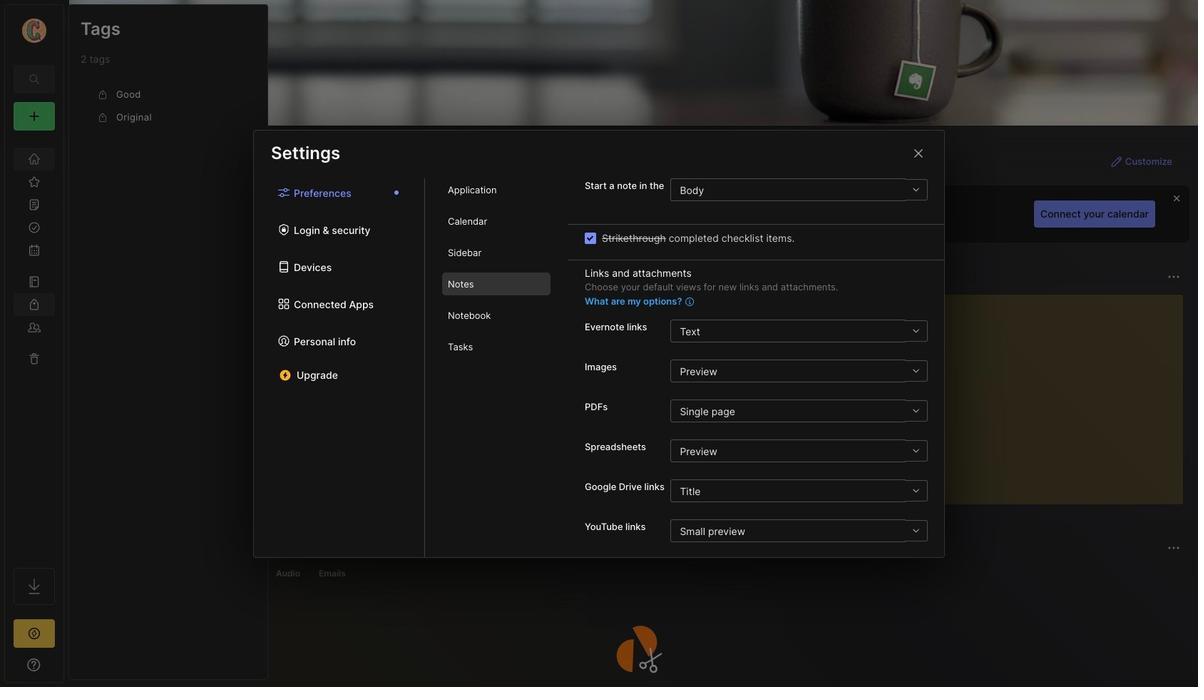 Task type: locate. For each thing, give the bounding box(es) containing it.
row group
[[81, 83, 256, 129], [92, 320, 991, 514]]

Choose default view option for Evernote links field
[[671, 320, 928, 342]]

tab list
[[254, 178, 425, 557], [425, 178, 568, 557], [95, 565, 1179, 582]]

Choose default view option for Images field
[[671, 360, 928, 382]]

Start writing… text field
[[844, 295, 1183, 493]]

tree
[[5, 139, 64, 555]]

tree inside main 'element'
[[5, 139, 64, 555]]

Start a new note in the body or title. field
[[671, 178, 928, 201]]

0 vertical spatial row group
[[81, 83, 256, 129]]

Choose default view option for Google Drive links field
[[671, 479, 928, 502]]

1 vertical spatial row group
[[92, 320, 991, 514]]

tab
[[442, 178, 551, 201], [442, 210, 551, 233], [442, 241, 551, 264], [442, 273, 551, 295], [143, 294, 200, 311], [442, 304, 551, 327], [442, 335, 551, 358], [95, 565, 149, 582], [204, 565, 264, 582], [270, 565, 307, 582], [312, 565, 352, 582]]

Choose default view option for YouTube links field
[[671, 519, 928, 542]]



Task type: describe. For each thing, give the bounding box(es) containing it.
upgrade image
[[26, 625, 43, 642]]

close image
[[910, 144, 928, 162]]

Choose default view option for Spreadsheets field
[[671, 439, 928, 462]]

edit search image
[[26, 71, 43, 88]]

home image
[[27, 152, 41, 166]]

Select41 checkbox
[[585, 232, 596, 244]]

main element
[[0, 0, 68, 687]]

Choose default view option for PDFs field
[[671, 400, 928, 422]]



Task type: vqa. For each thing, say whether or not it's contained in the screenshot.
Close Image
yes



